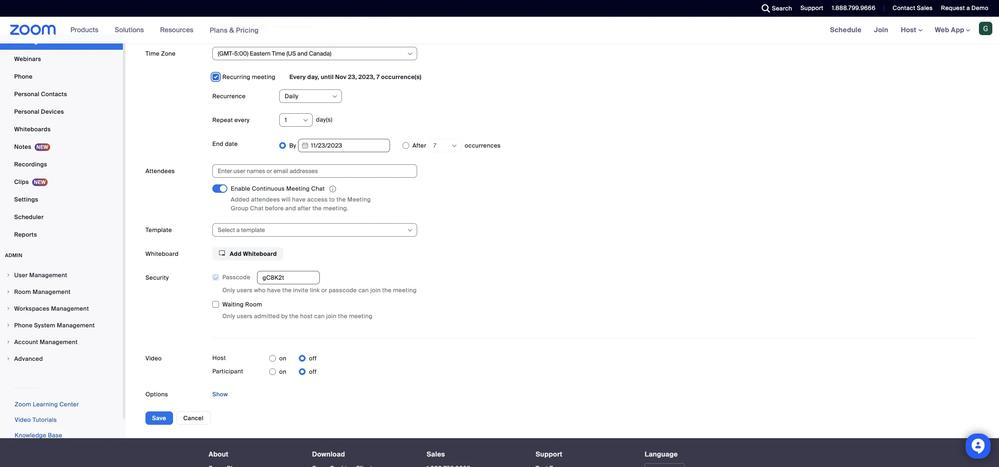 Task type: vqa. For each thing, say whether or not it's contained in the screenshot.
'Pending Plans'
no



Task type: describe. For each thing, give the bounding box(es) containing it.
whiteboards link
[[0, 121, 123, 138]]

by
[[281, 313, 288, 320]]

personal menu menu
[[0, 0, 123, 244]]

date
[[225, 140, 238, 148]]

about link
[[209, 450, 229, 459]]

phone system management
[[14, 322, 95, 329]]

participant option group
[[269, 365, 317, 379]]

right image for workspaces management
[[6, 306, 11, 311]]

security
[[146, 274, 169, 282]]

23,
[[348, 73, 357, 81]]

schedule
[[830, 26, 862, 34]]

personal contacts link
[[0, 86, 123, 103]]

meeting. inside your current plan can only support 40 minutes per meeting. need more time? upgrade now
[[363, 13, 389, 21]]

webinars
[[14, 55, 41, 63]]

settings link
[[0, 191, 123, 208]]

added attendees will have access to the meeting group chat before and after the meeting.
[[231, 196, 371, 212]]

2 horizontal spatial can
[[359, 287, 369, 294]]

room management
[[14, 288, 71, 296]]

pricing
[[236, 26, 259, 34]]

right image for advanced
[[6, 356, 11, 361]]

about
[[209, 450, 229, 459]]

right image for room management
[[6, 290, 11, 295]]

solutions
[[115, 26, 144, 34]]

host option group
[[269, 352, 317, 365]]

access
[[307, 196, 328, 203]]

meetings
[[14, 38, 41, 45]]

current
[[233, 13, 254, 21]]

download
[[312, 450, 345, 459]]

recordings link
[[0, 156, 123, 173]]

cancel button
[[176, 412, 211, 425]]

learn more about enable continuous meeting chat image
[[327, 185, 339, 193]]

1 button
[[285, 114, 310, 126]]

select time zone text field
[[218, 47, 406, 60]]

phone for phone
[[14, 73, 33, 80]]

demo
[[972, 4, 989, 12]]

can inside your current plan can only support 40 minutes per meeting. need more time? upgrade now
[[269, 13, 280, 21]]

account management
[[14, 338, 78, 346]]

upgrade now link
[[272, 22, 312, 30]]

learning
[[33, 401, 58, 408]]

until
[[321, 73, 334, 81]]

meeting inside added attendees will have access to the meeting group chat before and after the meeting.
[[347, 196, 371, 203]]

user management
[[14, 272, 67, 279]]

0 vertical spatial meeting
[[252, 73, 276, 81]]

every
[[235, 116, 250, 124]]

resources button
[[160, 17, 197, 43]]

webinars link
[[0, 51, 123, 68]]

host button
[[901, 26, 923, 34]]

after
[[413, 142, 426, 149]]

personal devices link
[[0, 103, 123, 120]]

time zone
[[146, 50, 176, 57]]

2 vertical spatial show options image
[[407, 227, 414, 234]]

and
[[285, 205, 296, 212]]

your current plan can only support 40 minutes per meeting. need more time? upgrade now
[[219, 13, 389, 30]]

users for admitted
[[237, 313, 253, 320]]

notes
[[14, 143, 31, 151]]

schedule link
[[824, 17, 868, 43]]

meeting. inside added attendees will have access to the meeting group chat before and after the meeting.
[[323, 205, 349, 212]]

host inside the meetings navigation
[[901, 26, 918, 34]]

7 button
[[434, 139, 459, 152]]

zoom
[[15, 401, 31, 408]]

phone for phone system management
[[14, 322, 33, 329]]

tutorials
[[33, 416, 57, 424]]

add whiteboard button
[[212, 247, 284, 261]]

advanced menu item
[[0, 351, 123, 367]]

1 horizontal spatial meeting
[[349, 313, 373, 320]]

reports link
[[0, 226, 123, 243]]

time?
[[253, 22, 268, 30]]

search button
[[755, 0, 795, 17]]

on for participant
[[279, 368, 287, 376]]

app
[[951, 26, 965, 34]]

download link
[[312, 450, 345, 459]]

will
[[282, 196, 291, 203]]

occurrences
[[465, 142, 501, 149]]

search
[[772, 5, 792, 12]]

attendees
[[251, 196, 280, 203]]

by
[[289, 142, 296, 149]]

personal for personal contacts
[[14, 91, 39, 98]]

room inside menu item
[[14, 288, 31, 296]]

notes link
[[0, 139, 123, 155]]

knowledge
[[15, 432, 46, 439]]

Persistent Chat, enter email address,Enter user names or email addresses text field
[[218, 165, 404, 177]]

enable continuous meeting chat
[[231, 185, 325, 192]]

0 horizontal spatial sales
[[427, 450, 445, 459]]

nov
[[335, 73, 347, 81]]

1 horizontal spatial support
[[801, 4, 824, 12]]

save button
[[146, 412, 173, 425]]

time
[[146, 50, 160, 57]]

end date option group
[[279, 137, 979, 154]]

end date
[[212, 140, 238, 148]]

admitted
[[254, 313, 280, 320]]

now
[[300, 22, 312, 30]]

user management menu item
[[0, 267, 123, 283]]

join link
[[868, 17, 895, 43]]

add
[[230, 250, 242, 258]]

cancel
[[183, 415, 204, 422]]

7 inside dropdown button
[[434, 142, 437, 149]]

1 whiteboard from the left
[[146, 250, 179, 258]]

after
[[298, 205, 311, 212]]

repeat
[[212, 116, 233, 124]]

web app button
[[935, 26, 971, 34]]

who
[[254, 287, 266, 294]]

none text field inside security group
[[257, 271, 320, 285]]



Task type: locate. For each thing, give the bounding box(es) containing it.
have inside added attendees will have access to the meeting group chat before and after the meeting.
[[292, 196, 306, 203]]

right image left advanced
[[6, 356, 11, 361]]

waiting
[[222, 301, 244, 308]]

meeting. right 'per'
[[363, 13, 389, 21]]

1 horizontal spatial host
[[901, 26, 918, 34]]

0 horizontal spatial have
[[267, 287, 281, 294]]

right image inside user management menu item
[[6, 273, 11, 278]]

join right passcode
[[371, 287, 381, 294]]

meeting.
[[363, 13, 389, 21], [323, 205, 349, 212]]

1 vertical spatial sales
[[427, 450, 445, 459]]

add whiteboard
[[228, 250, 277, 258]]

1 vertical spatial meeting
[[347, 196, 371, 203]]

1.888.799.9666
[[832, 4, 876, 12]]

workspaces management menu item
[[0, 301, 123, 317]]

only
[[222, 287, 235, 294], [222, 313, 235, 320]]

1 right image from the top
[[6, 290, 11, 295]]

only
[[281, 13, 293, 21]]

4 right image from the top
[[6, 340, 11, 345]]

personal for personal devices
[[14, 108, 39, 116]]

clips link
[[0, 174, 123, 190]]

meeting inside "application"
[[286, 185, 310, 192]]

&
[[229, 26, 234, 34]]

only down waiting
[[222, 313, 235, 320]]

whiteboard down template
[[146, 250, 179, 258]]

minutes
[[328, 13, 351, 21]]

1 horizontal spatial meeting.
[[363, 13, 389, 21]]

only for only users who have the invite link or passcode can join the meeting
[[222, 287, 235, 294]]

plans & pricing link
[[210, 26, 259, 34], [210, 26, 259, 34]]

0 horizontal spatial chat
[[250, 205, 264, 212]]

room management menu item
[[0, 284, 123, 300]]

1 vertical spatial show options image
[[302, 117, 309, 124]]

chat
[[311, 185, 325, 192], [250, 205, 264, 212]]

web app
[[935, 26, 965, 34]]

workspaces management
[[14, 305, 89, 313]]

day,
[[307, 73, 319, 81]]

video for video
[[146, 355, 162, 362]]

room down user
[[14, 288, 31, 296]]

1 horizontal spatial chat
[[311, 185, 325, 192]]

only up waiting
[[222, 287, 235, 294]]

2 off from the top
[[309, 368, 317, 376]]

show options image
[[407, 51, 414, 57], [302, 117, 309, 124]]

2 phone from the top
[[14, 322, 33, 329]]

every
[[290, 73, 306, 81]]

2 right image from the top
[[6, 356, 11, 361]]

off for host
[[309, 355, 317, 362]]

show button
[[212, 388, 228, 401]]

phone inside phone system management menu item
[[14, 322, 33, 329]]

have up after
[[292, 196, 306, 203]]

options
[[146, 391, 168, 398]]

0 vertical spatial meeting
[[286, 185, 310, 192]]

right image inside room management menu item
[[6, 290, 11, 295]]

users down waiting room
[[237, 313, 253, 320]]

1 vertical spatial chat
[[250, 205, 264, 212]]

show options image left day(s)
[[302, 117, 309, 124]]

1 horizontal spatial sales
[[917, 4, 933, 12]]

2 horizontal spatial meeting
[[393, 287, 417, 294]]

solutions button
[[115, 17, 148, 43]]

only users admitted by the host can join the meeting
[[222, 313, 373, 320]]

every day, until nov 23, 2023, 7 occurrence(s)
[[288, 73, 422, 81]]

chat inside added attendees will have access to the meeting group chat before and after the meeting.
[[250, 205, 264, 212]]

0 horizontal spatial join
[[326, 313, 337, 320]]

recurrence
[[212, 92, 246, 100]]

management for room management
[[33, 288, 71, 296]]

1 vertical spatial 7
[[434, 142, 437, 149]]

1 horizontal spatial show options image
[[407, 51, 414, 57]]

can right passcode
[[359, 287, 369, 294]]

have
[[292, 196, 306, 203], [267, 287, 281, 294]]

off up "participant" option group
[[309, 355, 317, 362]]

right image left workspaces
[[6, 306, 11, 311]]

2 vertical spatial can
[[314, 313, 325, 320]]

show options image
[[332, 93, 338, 100], [451, 143, 458, 149], [407, 227, 414, 234]]

right image left room management
[[6, 290, 11, 295]]

admin
[[5, 252, 22, 259]]

off inside host option group
[[309, 355, 317, 362]]

phone inside phone link
[[14, 73, 33, 80]]

0 vertical spatial personal
[[14, 91, 39, 98]]

1 on from the top
[[279, 355, 287, 362]]

zone
[[161, 50, 176, 57]]

attendees
[[146, 167, 175, 175]]

0 vertical spatial on
[[279, 355, 287, 362]]

1 users from the top
[[237, 287, 253, 294]]

profile
[[14, 20, 33, 28]]

users up waiting room
[[237, 287, 253, 294]]

2 horizontal spatial show options image
[[451, 143, 458, 149]]

1 vertical spatial video
[[15, 416, 31, 424]]

phone up account
[[14, 322, 33, 329]]

enable continuous meeting chat application
[[231, 184, 390, 194]]

management down workspaces management menu item
[[57, 322, 95, 329]]

a
[[967, 4, 970, 12]]

on for host
[[279, 355, 287, 362]]

phone
[[14, 73, 33, 80], [14, 322, 33, 329]]

personal contacts
[[14, 91, 67, 98]]

1 vertical spatial can
[[359, 287, 369, 294]]

chat down attendees
[[250, 205, 264, 212]]

1 off from the top
[[309, 355, 317, 362]]

knowledge base link
[[15, 432, 62, 439]]

added
[[231, 196, 250, 203]]

have right who
[[267, 287, 281, 294]]

meeting up added attendees will have access to the meeting group chat before and after the meeting.
[[286, 185, 310, 192]]

host down the contact sales on the right of the page
[[901, 26, 918, 34]]

can right "host"
[[314, 313, 325, 320]]

video up options on the left bottom of the page
[[146, 355, 162, 362]]

phone down webinars
[[14, 73, 33, 80]]

0 vertical spatial video
[[146, 355, 162, 362]]

0 vertical spatial sales
[[917, 4, 933, 12]]

management for account management
[[40, 338, 78, 346]]

host up participant
[[212, 354, 226, 362]]

0 vertical spatial support
[[801, 4, 824, 12]]

video tutorials
[[15, 416, 57, 424]]

40
[[318, 13, 326, 21]]

continuous
[[252, 185, 285, 192]]

0 vertical spatial off
[[309, 355, 317, 362]]

1 vertical spatial users
[[237, 313, 253, 320]]

0 vertical spatial meeting.
[[363, 13, 389, 21]]

only for only users admitted by the host can join the meeting
[[222, 313, 235, 320]]

room inside security group
[[245, 301, 262, 308]]

1 vertical spatial personal
[[14, 108, 39, 116]]

save
[[152, 415, 166, 422]]

security group
[[212, 271, 979, 321]]

personal up personal devices
[[14, 91, 39, 98]]

1 horizontal spatial video
[[146, 355, 162, 362]]

0 horizontal spatial show options image
[[332, 93, 338, 100]]

0 vertical spatial show options image
[[332, 93, 338, 100]]

sales link
[[427, 450, 445, 459]]

None text field
[[257, 271, 320, 285]]

right image inside phone system management menu item
[[6, 323, 11, 328]]

zoom learning center
[[15, 401, 79, 408]]

sales
[[917, 4, 933, 12], [427, 450, 445, 459]]

account management menu item
[[0, 334, 123, 350]]

0 vertical spatial host
[[901, 26, 918, 34]]

2 only from the top
[[222, 313, 235, 320]]

0 vertical spatial users
[[237, 287, 253, 294]]

1 vertical spatial right image
[[6, 356, 11, 361]]

7 right the after
[[434, 142, 437, 149]]

right image left the system
[[6, 323, 11, 328]]

1 vertical spatial meeting.
[[323, 205, 349, 212]]

zoom learning center link
[[15, 401, 79, 408]]

video for video tutorials
[[15, 416, 31, 424]]

2 right image from the top
[[6, 306, 11, 311]]

management for workspaces management
[[51, 305, 89, 313]]

chat up access
[[311, 185, 325, 192]]

right image
[[6, 273, 11, 278], [6, 356, 11, 361]]

0 horizontal spatial 7
[[377, 73, 380, 81]]

right image inside advanced menu item
[[6, 356, 11, 361]]

1 vertical spatial on
[[279, 368, 287, 376]]

0 vertical spatial can
[[269, 13, 280, 21]]

daily
[[285, 92, 299, 100]]

the
[[337, 196, 346, 203], [313, 205, 322, 212], [282, 287, 292, 294], [382, 287, 392, 294], [289, 313, 299, 320], [338, 313, 347, 320]]

1 vertical spatial only
[[222, 313, 235, 320]]

1 horizontal spatial join
[[371, 287, 381, 294]]

0 horizontal spatial meeting
[[252, 73, 276, 81]]

passcode
[[329, 287, 357, 294]]

0 vertical spatial room
[[14, 288, 31, 296]]

3 right image from the top
[[6, 323, 11, 328]]

0 horizontal spatial support
[[536, 450, 563, 459]]

banner containing products
[[0, 17, 999, 44]]

1 vertical spatial meeting
[[393, 287, 417, 294]]

management up advanced menu item
[[40, 338, 78, 346]]

1
[[285, 116, 287, 124]]

chat inside "application"
[[311, 185, 325, 192]]

on down host option group
[[279, 368, 287, 376]]

1 horizontal spatial show options image
[[407, 227, 414, 234]]

right image for user management
[[6, 273, 11, 278]]

recurring
[[222, 73, 250, 81]]

0 vertical spatial right image
[[6, 273, 11, 278]]

1 personal from the top
[[14, 91, 39, 98]]

can
[[269, 13, 280, 21], [359, 287, 369, 294], [314, 313, 325, 320]]

1 right image from the top
[[6, 273, 11, 278]]

language
[[645, 450, 678, 459]]

0 horizontal spatial room
[[14, 288, 31, 296]]

1 horizontal spatial have
[[292, 196, 306, 203]]

waiting room
[[222, 301, 262, 308]]

only users who have the invite link or passcode can join the meeting
[[222, 287, 417, 294]]

resources
[[160, 26, 193, 34]]

2 vertical spatial meeting
[[349, 313, 373, 320]]

Date Picker text field
[[298, 139, 390, 152]]

1 horizontal spatial 7
[[434, 142, 437, 149]]

right image for phone system management
[[6, 323, 11, 328]]

2 personal from the top
[[14, 108, 39, 116]]

1 horizontal spatial whiteboard
[[243, 250, 277, 258]]

product information navigation
[[64, 17, 265, 44]]

off for participant
[[309, 368, 317, 376]]

0 horizontal spatial meeting.
[[323, 205, 349, 212]]

your
[[219, 13, 232, 21]]

need
[[219, 22, 235, 30]]

host
[[300, 313, 313, 320]]

recurring meeting
[[222, 73, 276, 81]]

right image inside account management menu item
[[6, 340, 11, 345]]

admin menu menu
[[0, 267, 123, 368]]

right image inside workspaces management menu item
[[6, 306, 11, 311]]

products
[[71, 26, 98, 34]]

passcode
[[222, 274, 250, 281]]

support link
[[795, 0, 826, 17], [801, 4, 824, 12], [536, 450, 563, 459]]

management down room management menu item
[[51, 305, 89, 313]]

select meeting template text field
[[218, 224, 406, 236]]

1 phone from the top
[[14, 73, 33, 80]]

1 vertical spatial host
[[212, 354, 226, 362]]

contact sales
[[893, 4, 933, 12]]

0 horizontal spatial whiteboard
[[146, 250, 179, 258]]

account
[[14, 338, 38, 346]]

1 vertical spatial join
[[326, 313, 337, 320]]

0 horizontal spatial meeting
[[286, 185, 310, 192]]

0 horizontal spatial show options image
[[302, 117, 309, 124]]

0 vertical spatial chat
[[311, 185, 325, 192]]

0 vertical spatial have
[[292, 196, 306, 203]]

show options image up occurrence(s)
[[407, 51, 414, 57]]

right image left user
[[6, 273, 11, 278]]

phone link
[[0, 68, 123, 85]]

1 vertical spatial off
[[309, 368, 317, 376]]

show options image inside end date option group
[[451, 143, 458, 149]]

1 horizontal spatial room
[[245, 301, 262, 308]]

video down zoom
[[15, 416, 31, 424]]

management up workspaces management
[[33, 288, 71, 296]]

1 vertical spatial phone
[[14, 322, 33, 329]]

join
[[874, 26, 889, 34]]

meetings navigation
[[824, 17, 999, 44]]

close image
[[534, 14, 544, 22]]

whiteboard inside 'add whiteboard' button
[[243, 250, 277, 258]]

2 on from the top
[[279, 368, 287, 376]]

enable
[[231, 185, 250, 192]]

right image left account
[[6, 340, 11, 345]]

knowledge base
[[15, 432, 62, 439]]

scheduler link
[[0, 209, 123, 226]]

meeting right to
[[347, 196, 371, 203]]

scheduler
[[14, 213, 44, 221]]

1 horizontal spatial meeting
[[347, 196, 371, 203]]

personal up whiteboards at the top
[[14, 108, 39, 116]]

profile picture image
[[979, 22, 993, 35]]

can left 'only'
[[269, 13, 280, 21]]

before
[[265, 205, 284, 212]]

room down who
[[245, 301, 262, 308]]

reports
[[14, 231, 37, 239]]

phone system management menu item
[[0, 318, 123, 333]]

0 horizontal spatial can
[[269, 13, 280, 21]]

1 vertical spatial show options image
[[451, 143, 458, 149]]

0 vertical spatial 7
[[377, 73, 380, 81]]

right image for account management
[[6, 340, 11, 345]]

show options image for daily
[[332, 93, 338, 100]]

show options image for 7
[[451, 143, 458, 149]]

0 horizontal spatial video
[[15, 416, 31, 424]]

whiteboard right add
[[243, 250, 277, 258]]

have for access
[[292, 196, 306, 203]]

repeat every
[[212, 116, 250, 124]]

invite
[[293, 287, 309, 294]]

join right "host"
[[326, 313, 337, 320]]

7 right 2023,
[[377, 73, 380, 81]]

template
[[146, 226, 172, 234]]

on up "participant" option group
[[279, 355, 287, 362]]

0 vertical spatial join
[[371, 287, 381, 294]]

on inside "participant" option group
[[279, 368, 287, 376]]

management for user management
[[29, 272, 67, 279]]

1 vertical spatial support
[[536, 450, 563, 459]]

recordings
[[14, 161, 47, 168]]

1 vertical spatial have
[[267, 287, 281, 294]]

have for the
[[267, 287, 281, 294]]

support
[[801, 4, 824, 12], [536, 450, 563, 459]]

banner
[[0, 17, 999, 44]]

users for who
[[237, 287, 253, 294]]

0 vertical spatial show options image
[[407, 51, 414, 57]]

0 vertical spatial phone
[[14, 73, 33, 80]]

0 vertical spatial only
[[222, 287, 235, 294]]

right image
[[6, 290, 11, 295], [6, 306, 11, 311], [6, 323, 11, 328], [6, 340, 11, 345]]

user
[[14, 272, 28, 279]]

video tutorials link
[[15, 416, 57, 424]]

host
[[901, 26, 918, 34], [212, 354, 226, 362]]

1 vertical spatial room
[[245, 301, 262, 308]]

2 whiteboard from the left
[[243, 250, 277, 258]]

contact
[[893, 4, 916, 12]]

zoom logo image
[[10, 25, 56, 35]]

2 users from the top
[[237, 313, 253, 320]]

meeting. down to
[[323, 205, 349, 212]]

have inside security group
[[267, 287, 281, 294]]

management up room management
[[29, 272, 67, 279]]

upgrade
[[273, 22, 298, 30]]

on inside host option group
[[279, 355, 287, 362]]

management
[[29, 272, 67, 279], [33, 288, 71, 296], [51, 305, 89, 313], [57, 322, 95, 329], [40, 338, 78, 346]]

1 only from the top
[[222, 287, 235, 294]]

day(s)
[[316, 116, 333, 123]]

1 horizontal spatial can
[[314, 313, 325, 320]]

0 horizontal spatial host
[[212, 354, 226, 362]]

off inside "participant" option group
[[309, 368, 317, 376]]

off down host option group
[[309, 368, 317, 376]]

support
[[295, 13, 317, 21]]

request a demo link
[[935, 0, 999, 17], [941, 4, 989, 12]]



